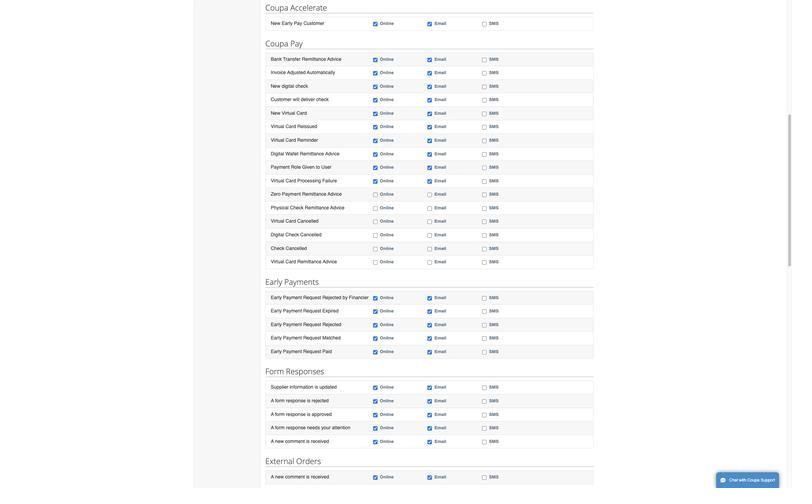 Task type: vqa. For each thing, say whether or not it's contained in the screenshot.
Search areas... text field
no



Task type: locate. For each thing, give the bounding box(es) containing it.
will
[[293, 97, 299, 102]]

check for digital
[[285, 232, 299, 237]]

cancelled
[[297, 218, 319, 224], [300, 232, 322, 237], [286, 246, 307, 251]]

0 vertical spatial coupa
[[265, 2, 288, 13]]

response
[[286, 398, 306, 404], [286, 412, 306, 417], [286, 425, 306, 431]]

card down check cancelled
[[286, 259, 296, 264]]

new up coupa pay
[[271, 21, 280, 26]]

3 new from the top
[[271, 110, 280, 116]]

cancelled down physical check remittance advice
[[297, 218, 319, 224]]

9 email from the top
[[434, 151, 446, 156]]

digital left the wallet
[[271, 151, 284, 156]]

a form response is rejected
[[271, 398, 329, 404]]

1 vertical spatial check
[[316, 97, 329, 102]]

2 vertical spatial new
[[271, 110, 280, 116]]

coupa for coupa pay
[[265, 38, 288, 49]]

early for early payment request rejected by financier
[[271, 295, 282, 300]]

your
[[321, 425, 331, 431]]

given
[[302, 164, 315, 170]]

1 a from the top
[[271, 398, 274, 404]]

form down a form response is rejected
[[275, 412, 285, 417]]

physical
[[271, 205, 289, 210]]

digital wallet remittance advice
[[271, 151, 339, 156]]

request for early payment request paid
[[303, 349, 321, 354]]

received down your on the bottom of the page
[[311, 439, 329, 444]]

0 vertical spatial check
[[290, 205, 303, 210]]

check right deliver
[[316, 97, 329, 102]]

None checkbox
[[373, 22, 378, 26], [428, 22, 432, 26], [428, 58, 432, 62], [373, 71, 378, 76], [428, 98, 432, 103], [373, 112, 378, 116], [428, 112, 432, 116], [482, 139, 487, 143], [428, 152, 432, 157], [373, 166, 378, 170], [428, 166, 432, 170], [482, 166, 487, 170], [373, 179, 378, 184], [373, 193, 378, 197], [428, 193, 432, 197], [373, 206, 378, 211], [482, 206, 487, 211], [373, 233, 378, 238], [482, 233, 487, 238], [373, 247, 378, 251], [428, 247, 432, 251], [482, 260, 487, 265], [373, 296, 378, 301], [428, 296, 432, 301], [373, 310, 378, 314], [428, 323, 432, 328], [482, 337, 487, 341], [428, 350, 432, 355], [373, 386, 378, 390], [373, 399, 378, 404], [428, 399, 432, 404], [482, 399, 487, 404], [428, 426, 432, 431], [428, 476, 432, 480], [373, 22, 378, 26], [428, 22, 432, 26], [428, 58, 432, 62], [373, 71, 378, 76], [428, 98, 432, 103], [373, 112, 378, 116], [428, 112, 432, 116], [482, 139, 487, 143], [428, 152, 432, 157], [373, 166, 378, 170], [428, 166, 432, 170], [482, 166, 487, 170], [373, 179, 378, 184], [373, 193, 378, 197], [428, 193, 432, 197], [373, 206, 378, 211], [482, 206, 487, 211], [373, 233, 378, 238], [482, 233, 487, 238], [373, 247, 378, 251], [428, 247, 432, 251], [482, 260, 487, 265], [373, 296, 378, 301], [428, 296, 432, 301], [373, 310, 378, 314], [428, 323, 432, 328], [482, 337, 487, 341], [428, 350, 432, 355], [373, 386, 378, 390], [373, 399, 378, 404], [428, 399, 432, 404], [482, 399, 487, 404], [428, 426, 432, 431], [428, 476, 432, 480]]

14 sms from the top
[[489, 219, 499, 224]]

new left digital
[[271, 83, 280, 89]]

digital up check cancelled
[[271, 232, 284, 237]]

new digital check
[[271, 83, 308, 89]]

customer left will
[[271, 97, 292, 102]]

processing
[[297, 178, 321, 183]]

3 sms from the top
[[489, 70, 499, 75]]

early
[[282, 21, 293, 26], [265, 276, 282, 287], [271, 295, 282, 300], [271, 308, 282, 314], [271, 322, 282, 327], [271, 335, 282, 341], [271, 349, 282, 354]]

form for a form response needs your attention
[[275, 425, 285, 431]]

early for early payment request paid
[[271, 349, 282, 354]]

virtual down check cancelled
[[271, 259, 284, 264]]

payment down early payment request matched
[[283, 349, 302, 354]]

2 response from the top
[[286, 412, 306, 417]]

6 sms from the top
[[489, 111, 499, 116]]

updated
[[319, 385, 337, 390]]

virtual for virtual card reissued
[[271, 124, 284, 129]]

13 online from the top
[[380, 205, 394, 210]]

early up 'early payment request paid' on the left bottom of page
[[271, 335, 282, 341]]

0 vertical spatial form
[[275, 398, 285, 404]]

1 rejected from the top
[[322, 295, 341, 300]]

request down early payment request matched
[[303, 349, 321, 354]]

1 vertical spatial check
[[285, 232, 299, 237]]

a
[[271, 398, 274, 404], [271, 412, 274, 417], [271, 425, 274, 431], [271, 439, 274, 444], [271, 474, 274, 480]]

0 vertical spatial comment
[[285, 439, 305, 444]]

request for early payment request matched
[[303, 335, 321, 341]]

expired
[[322, 308, 339, 314]]

new
[[275, 439, 284, 444], [275, 474, 284, 480]]

0 vertical spatial digital
[[271, 151, 284, 156]]

a new comment is received down external orders
[[271, 474, 329, 480]]

1 vertical spatial coupa
[[265, 38, 288, 49]]

form down a form response is approved
[[275, 425, 285, 431]]

1 form from the top
[[275, 398, 285, 404]]

rejected
[[322, 295, 341, 300], [322, 322, 341, 327]]

21 online from the top
[[380, 336, 394, 341]]

card for reissued
[[286, 124, 296, 129]]

payment
[[271, 164, 290, 170], [282, 191, 301, 197], [283, 295, 302, 300], [283, 308, 302, 314], [283, 322, 302, 327], [283, 335, 302, 341], [283, 349, 302, 354]]

8 email from the top
[[434, 138, 446, 143]]

card for reminder
[[286, 137, 296, 143]]

18 online from the top
[[380, 295, 394, 300]]

coupa up 'new early pay customer'
[[265, 2, 288, 13]]

virtual for virtual card processing failure
[[271, 178, 284, 183]]

check down virtual card cancelled at the top of the page
[[285, 232, 299, 237]]

16 online from the top
[[380, 246, 394, 251]]

new down external
[[275, 474, 284, 480]]

1 vertical spatial comment
[[285, 474, 305, 480]]

payment right zero
[[282, 191, 301, 197]]

new virtual card
[[271, 110, 307, 116]]

3 request from the top
[[303, 322, 321, 327]]

27 email from the top
[[434, 439, 446, 444]]

new up external
[[275, 439, 284, 444]]

check cancelled
[[271, 246, 307, 251]]

15 online from the top
[[380, 232, 394, 237]]

remittance for card
[[297, 259, 321, 264]]

supplier
[[271, 385, 288, 390]]

early left payments
[[265, 276, 282, 287]]

remittance up given
[[300, 151, 324, 156]]

1 vertical spatial response
[[286, 412, 306, 417]]

27 sms from the top
[[489, 439, 499, 444]]

comment
[[285, 439, 305, 444], [285, 474, 305, 480]]

1 response from the top
[[286, 398, 306, 404]]

2 vertical spatial cancelled
[[286, 246, 307, 251]]

payment for early payment request rejected
[[283, 322, 302, 327]]

request for early payment request rejected
[[303, 322, 321, 327]]

0 vertical spatial cancelled
[[297, 218, 319, 224]]

0 vertical spatial rejected
[[322, 295, 341, 300]]

a new comment is received
[[271, 439, 329, 444], [271, 474, 329, 480]]

request for early payment request rejected by financier
[[303, 295, 321, 300]]

card up digital check cancelled
[[286, 218, 296, 224]]

2 vertical spatial coupa
[[747, 478, 760, 483]]

cancelled down virtual card cancelled at the top of the page
[[300, 232, 322, 237]]

9 online from the top
[[380, 151, 394, 156]]

payment for early payment request rejected by financier
[[283, 295, 302, 300]]

15 email from the top
[[434, 232, 446, 237]]

remittance
[[302, 56, 326, 62], [300, 151, 324, 156], [302, 191, 326, 197], [305, 205, 329, 210], [297, 259, 321, 264]]

is left approved
[[307, 412, 310, 417]]

pay
[[294, 21, 302, 26], [290, 38, 303, 49]]

form
[[275, 398, 285, 404], [275, 412, 285, 417], [275, 425, 285, 431]]

response down a form response is rejected
[[286, 412, 306, 417]]

request down early payment request rejected
[[303, 335, 321, 341]]

0 vertical spatial new
[[271, 21, 280, 26]]

card down new virtual card
[[286, 124, 296, 129]]

a form response is approved
[[271, 412, 332, 417]]

0 vertical spatial pay
[[294, 21, 302, 26]]

early payment request matched
[[271, 335, 341, 341]]

pay down coupa accelerate at the top of page
[[294, 21, 302, 26]]

14 online from the top
[[380, 219, 394, 224]]

1 vertical spatial a new comment is received
[[271, 474, 329, 480]]

4 request from the top
[[303, 335, 321, 341]]

remittance up automatically
[[302, 56, 326, 62]]

customer down accelerate
[[303, 21, 324, 26]]

7 email from the top
[[434, 124, 446, 129]]

0 vertical spatial customer
[[303, 21, 324, 26]]

request up early payment request rejected
[[303, 308, 321, 314]]

check down digital check cancelled
[[271, 246, 284, 251]]

attention
[[332, 425, 350, 431]]

2 request from the top
[[303, 308, 321, 314]]

0 vertical spatial response
[[286, 398, 306, 404]]

2 comment from the top
[[285, 474, 305, 480]]

early down early payments on the left bottom of the page
[[271, 295, 282, 300]]

coupa
[[265, 2, 288, 13], [265, 38, 288, 49], [747, 478, 760, 483]]

digital
[[271, 151, 284, 156], [271, 232, 284, 237]]

1 vertical spatial rejected
[[322, 322, 341, 327]]

coupa up bank
[[265, 38, 288, 49]]

virtual card cancelled
[[271, 218, 319, 224]]

6 online from the top
[[380, 111, 394, 116]]

1 vertical spatial received
[[311, 474, 329, 480]]

chat with coupa support
[[729, 478, 775, 483]]

physical check remittance advice
[[271, 205, 344, 210]]

1 vertical spatial new
[[275, 474, 284, 480]]

cancelled down digital check cancelled
[[286, 246, 307, 251]]

comment down external orders
[[285, 474, 305, 480]]

20 online from the top
[[380, 322, 394, 327]]

rejected for early payment request rejected
[[322, 322, 341, 327]]

0 vertical spatial a new comment is received
[[271, 439, 329, 444]]

card
[[296, 110, 307, 116], [286, 124, 296, 129], [286, 137, 296, 143], [286, 178, 296, 183], [286, 218, 296, 224], [286, 259, 296, 264]]

received down orders
[[311, 474, 329, 480]]

cancelled for virtual card cancelled
[[297, 218, 319, 224]]

virtual down the 'virtual card reissued'
[[271, 137, 284, 143]]

card down role
[[286, 178, 296, 183]]

cancelled for digital check cancelled
[[300, 232, 322, 237]]

external
[[265, 456, 294, 467]]

15 sms from the top
[[489, 232, 499, 237]]

request up early payment request matched
[[303, 322, 321, 327]]

advice for bank transfer remittance advice
[[327, 56, 342, 62]]

1 online from the top
[[380, 21, 394, 26]]

coupa inside button
[[747, 478, 760, 483]]

12 email from the top
[[434, 192, 446, 197]]

1 new from the top
[[271, 21, 280, 26]]

sms
[[489, 21, 499, 26], [489, 57, 499, 62], [489, 70, 499, 75], [489, 84, 499, 89], [489, 97, 499, 102], [489, 111, 499, 116], [489, 124, 499, 129], [489, 138, 499, 143], [489, 151, 499, 156], [489, 165, 499, 170], [489, 178, 499, 183], [489, 192, 499, 197], [489, 205, 499, 210], [489, 219, 499, 224], [489, 232, 499, 237], [489, 246, 499, 251], [489, 259, 499, 264], [489, 295, 499, 300], [489, 309, 499, 314], [489, 322, 499, 327], [489, 336, 499, 341], [489, 349, 499, 354], [489, 385, 499, 390], [489, 398, 499, 404], [489, 412, 499, 417], [489, 425, 499, 431], [489, 439, 499, 444], [489, 475, 499, 480]]

response down a form response is approved
[[286, 425, 306, 431]]

payment up early payment request rejected
[[283, 308, 302, 314]]

1 vertical spatial form
[[275, 412, 285, 417]]

request
[[303, 295, 321, 300], [303, 308, 321, 314], [303, 322, 321, 327], [303, 335, 321, 341], [303, 349, 321, 354]]

10 online from the top
[[380, 165, 394, 170]]

check
[[290, 205, 303, 210], [285, 232, 299, 237], [271, 246, 284, 251]]

2 vertical spatial form
[[275, 425, 285, 431]]

virtual down physical
[[271, 218, 284, 224]]

25 sms from the top
[[489, 412, 499, 417]]

advice
[[327, 56, 342, 62], [325, 151, 339, 156], [328, 191, 342, 197], [330, 205, 344, 210], [323, 259, 337, 264]]

remittance down zero payment remittance advice at the top of page
[[305, 205, 329, 210]]

early for early payment request expired
[[271, 308, 282, 314]]

payment role given to user
[[271, 164, 331, 170]]

a form response needs your attention
[[271, 425, 350, 431]]

0 horizontal spatial customer
[[271, 97, 292, 102]]

new for new virtual card
[[271, 110, 280, 116]]

1 comment from the top
[[285, 439, 305, 444]]

24 email from the top
[[434, 398, 446, 404]]

1 request from the top
[[303, 295, 321, 300]]

3 response from the top
[[286, 425, 306, 431]]

is
[[315, 385, 318, 390], [307, 398, 310, 404], [307, 412, 310, 417], [306, 439, 310, 444], [306, 474, 310, 480]]

a new comment is received down a form response needs your attention
[[271, 439, 329, 444]]

22 email from the top
[[434, 349, 446, 354]]

digital
[[282, 83, 294, 89]]

information
[[290, 385, 313, 390]]

5 online from the top
[[380, 97, 394, 102]]

5 a from the top
[[271, 474, 274, 480]]

payment left role
[[271, 164, 290, 170]]

user
[[321, 164, 331, 170]]

zero payment remittance advice
[[271, 191, 342, 197]]

early payment request paid
[[271, 349, 332, 354]]

to
[[316, 164, 320, 170]]

comment up external orders
[[285, 439, 305, 444]]

card up the wallet
[[286, 137, 296, 143]]

2 form from the top
[[275, 412, 285, 417]]

1 vertical spatial digital
[[271, 232, 284, 237]]

virtual down new virtual card
[[271, 124, 284, 129]]

2 vertical spatial check
[[271, 246, 284, 251]]

new
[[271, 21, 280, 26], [271, 83, 280, 89], [271, 110, 280, 116]]

18 email from the top
[[434, 295, 446, 300]]

accelerate
[[290, 2, 327, 13]]

received
[[311, 439, 329, 444], [311, 474, 329, 480]]

1 vertical spatial new
[[271, 83, 280, 89]]

18 sms from the top
[[489, 295, 499, 300]]

early for early payment request matched
[[271, 335, 282, 341]]

2 digital from the top
[[271, 232, 284, 237]]

online
[[380, 21, 394, 26], [380, 57, 394, 62], [380, 70, 394, 75], [380, 84, 394, 89], [380, 97, 394, 102], [380, 111, 394, 116], [380, 124, 394, 129], [380, 138, 394, 143], [380, 151, 394, 156], [380, 165, 394, 170], [380, 178, 394, 183], [380, 192, 394, 197], [380, 205, 394, 210], [380, 219, 394, 224], [380, 232, 394, 237], [380, 246, 394, 251], [380, 259, 394, 264], [380, 295, 394, 300], [380, 309, 394, 314], [380, 322, 394, 327], [380, 336, 394, 341], [380, 349, 394, 354], [380, 385, 394, 390], [380, 398, 394, 404], [380, 412, 394, 417], [380, 425, 394, 431], [380, 439, 394, 444], [380, 475, 394, 480]]

check up virtual card cancelled at the top of the page
[[290, 205, 303, 210]]

request up early payment request expired
[[303, 295, 321, 300]]

adjusted
[[287, 70, 306, 75]]

payment down early payment request expired
[[283, 322, 302, 327]]

payment for zero payment remittance advice
[[282, 191, 301, 197]]

with
[[739, 478, 746, 483]]

remittance for payment
[[302, 191, 326, 197]]

rejected up matched
[[322, 322, 341, 327]]

rejected for early payment request rejected by financier
[[322, 295, 341, 300]]

check for physical
[[290, 205, 303, 210]]

2 online from the top
[[380, 57, 394, 62]]

advice for zero payment remittance advice
[[328, 191, 342, 197]]

19 email from the top
[[434, 309, 446, 314]]

0 vertical spatial new
[[275, 439, 284, 444]]

2 received from the top
[[311, 474, 329, 480]]

remittance down the processing
[[302, 191, 326, 197]]

2 new from the top
[[271, 83, 280, 89]]

rejected left by
[[322, 295, 341, 300]]

invoice
[[271, 70, 286, 75]]

form down supplier
[[275, 398, 285, 404]]

early up the form
[[271, 349, 282, 354]]

0 vertical spatial check
[[296, 83, 308, 89]]

early down early payment request expired
[[271, 322, 282, 327]]

5 request from the top
[[303, 349, 321, 354]]

form for a form response is rejected
[[275, 398, 285, 404]]

is down orders
[[306, 474, 310, 480]]

payment down early payments on the left bottom of the page
[[283, 295, 302, 300]]

response for approved
[[286, 412, 306, 417]]

check down invoice adjusted automatically
[[296, 83, 308, 89]]

1 vertical spatial cancelled
[[300, 232, 322, 237]]

email
[[434, 21, 446, 26], [434, 57, 446, 62], [434, 70, 446, 75], [434, 84, 446, 89], [434, 97, 446, 102], [434, 111, 446, 116], [434, 124, 446, 129], [434, 138, 446, 143], [434, 151, 446, 156], [434, 165, 446, 170], [434, 178, 446, 183], [434, 192, 446, 197], [434, 205, 446, 210], [434, 219, 446, 224], [434, 232, 446, 237], [434, 246, 446, 251], [434, 259, 446, 264], [434, 295, 446, 300], [434, 309, 446, 314], [434, 322, 446, 327], [434, 336, 446, 341], [434, 349, 446, 354], [434, 385, 446, 390], [434, 398, 446, 404], [434, 412, 446, 417], [434, 425, 446, 431], [434, 439, 446, 444], [434, 475, 446, 480]]

form responses
[[265, 366, 324, 377]]

payment up 'early payment request paid' on the left bottom of page
[[283, 335, 302, 341]]

coupa right with
[[747, 478, 760, 483]]

17 sms from the top
[[489, 259, 499, 264]]

2 vertical spatial response
[[286, 425, 306, 431]]

bank
[[271, 56, 282, 62]]

invoice adjusted automatically
[[271, 70, 335, 75]]

early up early payment request rejected
[[271, 308, 282, 314]]

26 online from the top
[[380, 425, 394, 431]]

check
[[296, 83, 308, 89], [316, 97, 329, 102]]

1 digital from the top
[[271, 151, 284, 156]]

response up a form response is approved
[[286, 398, 306, 404]]

0 vertical spatial received
[[311, 439, 329, 444]]

remittance up payments
[[297, 259, 321, 264]]

pay up transfer
[[290, 38, 303, 49]]

virtual up zero
[[271, 178, 284, 183]]

1 received from the top
[[311, 439, 329, 444]]

virtual
[[282, 110, 295, 116], [271, 124, 284, 129], [271, 137, 284, 143], [271, 178, 284, 183], [271, 218, 284, 224], [271, 259, 284, 264]]

advice for physical check remittance advice
[[330, 205, 344, 210]]

None checkbox
[[482, 22, 487, 26], [373, 58, 378, 62], [482, 58, 487, 62], [428, 71, 432, 76], [482, 71, 487, 76], [373, 85, 378, 89], [428, 85, 432, 89], [482, 85, 487, 89], [373, 98, 378, 103], [482, 98, 487, 103], [482, 112, 487, 116], [373, 125, 378, 130], [428, 125, 432, 130], [482, 125, 487, 130], [373, 139, 378, 143], [428, 139, 432, 143], [373, 152, 378, 157], [482, 152, 487, 157], [428, 179, 432, 184], [482, 179, 487, 184], [482, 193, 487, 197], [428, 206, 432, 211], [373, 220, 378, 224], [428, 220, 432, 224], [482, 220, 487, 224], [428, 233, 432, 238], [482, 247, 487, 251], [373, 260, 378, 265], [428, 260, 432, 265], [482, 296, 487, 301], [428, 310, 432, 314], [482, 310, 487, 314], [373, 323, 378, 328], [482, 323, 487, 328], [373, 337, 378, 341], [428, 337, 432, 341], [373, 350, 378, 355], [482, 350, 487, 355], [428, 386, 432, 390], [482, 386, 487, 390], [373, 413, 378, 417], [428, 413, 432, 417], [482, 413, 487, 417], [373, 426, 378, 431], [482, 426, 487, 431], [373, 440, 378, 444], [428, 440, 432, 444], [482, 440, 487, 444], [373, 476, 378, 480], [482, 476, 487, 480], [482, 22, 487, 26], [373, 58, 378, 62], [482, 58, 487, 62], [428, 71, 432, 76], [482, 71, 487, 76], [373, 85, 378, 89], [428, 85, 432, 89], [482, 85, 487, 89], [373, 98, 378, 103], [482, 98, 487, 103], [482, 112, 487, 116], [373, 125, 378, 130], [428, 125, 432, 130], [482, 125, 487, 130], [373, 139, 378, 143], [428, 139, 432, 143], [373, 152, 378, 157], [482, 152, 487, 157], [428, 179, 432, 184], [482, 179, 487, 184], [482, 193, 487, 197], [428, 206, 432, 211], [373, 220, 378, 224], [428, 220, 432, 224], [482, 220, 487, 224], [428, 233, 432, 238], [482, 247, 487, 251], [373, 260, 378, 265], [428, 260, 432, 265], [482, 296, 487, 301], [428, 310, 432, 314], [482, 310, 487, 314], [373, 323, 378, 328], [482, 323, 487, 328], [373, 337, 378, 341], [428, 337, 432, 341], [373, 350, 378, 355], [482, 350, 487, 355], [428, 386, 432, 390], [482, 386, 487, 390], [373, 413, 378, 417], [428, 413, 432, 417], [482, 413, 487, 417], [373, 426, 378, 431], [482, 426, 487, 431], [373, 440, 378, 444], [428, 440, 432, 444], [482, 440, 487, 444], [373, 476, 378, 480], [482, 476, 487, 480]]

new up the 'virtual card reissued'
[[271, 110, 280, 116]]

form for a form response is approved
[[275, 412, 285, 417]]



Task type: describe. For each thing, give the bounding box(es) containing it.
2 a from the top
[[271, 412, 274, 417]]

transfer
[[283, 56, 301, 62]]

needs
[[307, 425, 320, 431]]

payment for early payment request expired
[[283, 308, 302, 314]]

7 online from the top
[[380, 124, 394, 129]]

reminder
[[297, 137, 318, 143]]

failure
[[322, 178, 337, 183]]

advice for virtual card remittance advice
[[323, 259, 337, 264]]

5 sms from the top
[[489, 97, 499, 102]]

card for cancelled
[[286, 218, 296, 224]]

rejected
[[312, 398, 329, 404]]

digital for digital wallet remittance advice
[[271, 151, 284, 156]]

10 email from the top
[[434, 165, 446, 170]]

digital for digital check cancelled
[[271, 232, 284, 237]]

role
[[291, 164, 301, 170]]

1 vertical spatial customer
[[271, 97, 292, 102]]

advice for digital wallet remittance advice
[[325, 151, 339, 156]]

2 sms from the top
[[489, 57, 499, 62]]

card down customer will deliver check
[[296, 110, 307, 116]]

remittance for check
[[305, 205, 329, 210]]

28 online from the top
[[380, 475, 394, 480]]

3 a from the top
[[271, 425, 274, 431]]

early payment request rejected by financier
[[271, 295, 369, 300]]

17 email from the top
[[434, 259, 446, 264]]

virtual card reminder
[[271, 137, 318, 143]]

16 sms from the top
[[489, 246, 499, 251]]

wallet
[[285, 151, 299, 156]]

17 online from the top
[[380, 259, 394, 264]]

response for rejected
[[286, 398, 306, 404]]

8 online from the top
[[380, 138, 394, 143]]

early down coupa accelerate at the top of page
[[282, 21, 293, 26]]

virtual card reissued
[[271, 124, 317, 129]]

3 online from the top
[[380, 70, 394, 75]]

virtual for virtual card cancelled
[[271, 218, 284, 224]]

23 online from the top
[[380, 385, 394, 390]]

payment for early payment request paid
[[283, 349, 302, 354]]

1 email from the top
[[434, 21, 446, 26]]

1 horizontal spatial check
[[316, 97, 329, 102]]

request for early payment request expired
[[303, 308, 321, 314]]

new for new early pay customer
[[271, 21, 280, 26]]

22 sms from the top
[[489, 349, 499, 354]]

14 email from the top
[[434, 219, 446, 224]]

19 sms from the top
[[489, 309, 499, 314]]

21 sms from the top
[[489, 336, 499, 341]]

card for remittance
[[286, 259, 296, 264]]

26 sms from the top
[[489, 425, 499, 431]]

virtual up the 'virtual card reissued'
[[282, 110, 295, 116]]

2 email from the top
[[434, 57, 446, 62]]

1 new from the top
[[275, 439, 284, 444]]

4 a from the top
[[271, 439, 274, 444]]

approved
[[312, 412, 332, 417]]

23 sms from the top
[[489, 385, 499, 390]]

25 online from the top
[[380, 412, 394, 417]]

new for new digital check
[[271, 83, 280, 89]]

remittance for wallet
[[300, 151, 324, 156]]

11 online from the top
[[380, 178, 394, 183]]

10 sms from the top
[[489, 165, 499, 170]]

28 sms from the top
[[489, 475, 499, 480]]

4 online from the top
[[380, 84, 394, 89]]

new early pay customer
[[271, 21, 324, 26]]

27 online from the top
[[380, 439, 394, 444]]

9 sms from the top
[[489, 151, 499, 156]]

coupa accelerate
[[265, 2, 327, 13]]

coupa pay
[[265, 38, 303, 49]]

paid
[[322, 349, 332, 354]]

2 a new comment is received from the top
[[271, 474, 329, 480]]

support
[[761, 478, 775, 483]]

bank transfer remittance advice
[[271, 56, 342, 62]]

28 email from the top
[[434, 475, 446, 480]]

4 sms from the top
[[489, 84, 499, 89]]

matched
[[322, 335, 341, 341]]

20 sms from the top
[[489, 322, 499, 327]]

is left rejected
[[307, 398, 310, 404]]

3 email from the top
[[434, 70, 446, 75]]

early for early payment request rejected
[[271, 322, 282, 327]]

23 email from the top
[[434, 385, 446, 390]]

19 online from the top
[[380, 309, 394, 314]]

11 email from the top
[[434, 178, 446, 183]]

financier
[[349, 295, 369, 300]]

remittance for transfer
[[302, 56, 326, 62]]

automatically
[[307, 70, 335, 75]]

1 a new comment is received from the top
[[271, 439, 329, 444]]

5 email from the top
[[434, 97, 446, 102]]

responses
[[286, 366, 324, 377]]

25 email from the top
[[434, 412, 446, 417]]

4 email from the top
[[434, 84, 446, 89]]

2 new from the top
[[275, 474, 284, 480]]

1 horizontal spatial customer
[[303, 21, 324, 26]]

external orders
[[265, 456, 321, 467]]

16 email from the top
[[434, 246, 446, 251]]

6 email from the top
[[434, 111, 446, 116]]

24 online from the top
[[380, 398, 394, 404]]

early payments
[[265, 276, 319, 287]]

is down a form response needs your attention
[[306, 439, 310, 444]]

13 email from the top
[[434, 205, 446, 210]]

chat
[[729, 478, 738, 483]]

is left updated
[[315, 385, 318, 390]]

24 sms from the top
[[489, 398, 499, 404]]

1 sms from the top
[[489, 21, 499, 26]]

orders
[[296, 456, 321, 467]]

early payment request rejected
[[271, 322, 341, 327]]

zero
[[271, 191, 281, 197]]

22 online from the top
[[380, 349, 394, 354]]

13 sms from the top
[[489, 205, 499, 210]]

response for your
[[286, 425, 306, 431]]

virtual for virtual card reminder
[[271, 137, 284, 143]]

8 sms from the top
[[489, 138, 499, 143]]

11 sms from the top
[[489, 178, 499, 183]]

early for early payments
[[265, 276, 282, 287]]

supplier information is updated
[[271, 385, 337, 390]]

digital check cancelled
[[271, 232, 322, 237]]

12 sms from the top
[[489, 192, 499, 197]]

virtual card processing failure
[[271, 178, 337, 183]]

12 online from the top
[[380, 192, 394, 197]]

by
[[343, 295, 348, 300]]

form
[[265, 366, 284, 377]]

deliver
[[301, 97, 315, 102]]

1 vertical spatial pay
[[290, 38, 303, 49]]

reissued
[[297, 124, 317, 129]]

21 email from the top
[[434, 336, 446, 341]]

chat with coupa support button
[[716, 473, 779, 488]]

payment for early payment request matched
[[283, 335, 302, 341]]

card for processing
[[286, 178, 296, 183]]

7 sms from the top
[[489, 124, 499, 129]]

customer will deliver check
[[271, 97, 329, 102]]

20 email from the top
[[434, 322, 446, 327]]

0 horizontal spatial check
[[296, 83, 308, 89]]

virtual card remittance advice
[[271, 259, 337, 264]]

coupa for coupa accelerate
[[265, 2, 288, 13]]

virtual for virtual card remittance advice
[[271, 259, 284, 264]]

payments
[[284, 276, 319, 287]]

early payment request expired
[[271, 308, 339, 314]]

26 email from the top
[[434, 425, 446, 431]]



